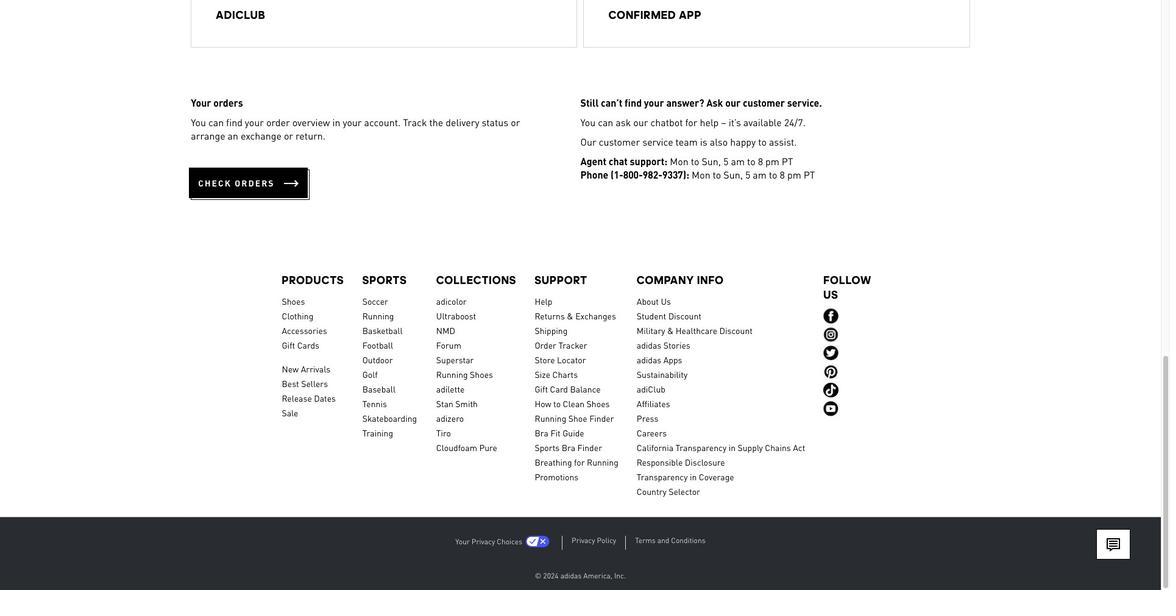 Task type: locate. For each thing, give the bounding box(es) containing it.
0 horizontal spatial 5
[[724, 155, 729, 168]]

1 vertical spatial discount
[[720, 325, 753, 336]]

2 you from the left
[[581, 116, 596, 129]]

chatbot
[[651, 116, 683, 129]]

basketball
[[362, 325, 403, 336]]

confirmed app
[[609, 9, 702, 21]]

0 horizontal spatial privacy
[[472, 537, 495, 546]]

gift down size at the bottom left of the page
[[535, 383, 548, 394]]

can for ask
[[598, 116, 613, 129]]

1 vertical spatial 5
[[745, 168, 751, 181]]

& up stories at the bottom right of page
[[667, 325, 674, 336]]

pt down assist.
[[782, 155, 793, 168]]

2 vertical spatial shoes
[[587, 398, 610, 409]]

0 vertical spatial finder
[[589, 413, 614, 424]]

locator
[[557, 354, 586, 365]]

privacy left policy
[[572, 536, 595, 545]]

0 horizontal spatial am
[[731, 155, 745, 168]]

orders up an
[[214, 96, 243, 109]]

0 vertical spatial pt
[[782, 155, 793, 168]]

shoes inside help returns & exchanges shipping order tracker store locator size charts gift card balance how to clean shoes running shoe finder bra fit guide sports bra finder breathing for running promotions
[[587, 398, 610, 409]]

our
[[725, 96, 741, 109], [633, 116, 648, 129]]

2 can from the left
[[598, 116, 613, 129]]

orders for check orders
[[235, 177, 275, 188]]

1 vertical spatial mon
[[692, 168, 710, 181]]

customer
[[743, 96, 785, 109], [599, 135, 640, 148]]

for inside help returns & exchanges shipping order tracker store locator size charts gift card balance how to clean shoes running shoe finder bra fit guide sports bra finder breathing for running promotions
[[574, 457, 585, 468]]

1 vertical spatial your
[[455, 537, 470, 546]]

ultraboost
[[436, 310, 476, 321]]

country
[[637, 486, 667, 497]]

order tracker link
[[535, 338, 619, 352]]

0 vertical spatial our
[[725, 96, 741, 109]]

football
[[362, 340, 393, 350]]

1 horizontal spatial in
[[690, 471, 697, 482]]

customer up available
[[743, 96, 785, 109]]

careers link
[[637, 425, 805, 440]]

in right "overview"
[[332, 116, 340, 129]]

shoes up "clothing" on the left bottom
[[282, 296, 305, 307]]

orders
[[214, 96, 243, 109], [235, 177, 275, 188]]

0 vertical spatial sun,
[[702, 155, 721, 168]]

to inside help returns & exchanges shipping order tracker store locator size charts gift card balance how to clean shoes running shoe finder bra fit guide sports bra finder breathing for running promotions
[[554, 398, 561, 409]]

shoe
[[569, 413, 587, 424]]

1 vertical spatial &
[[667, 325, 674, 336]]

release
[[282, 393, 312, 404]]

8 down available
[[758, 155, 763, 168]]

privacy policy
[[572, 536, 616, 545]]

1 vertical spatial orders
[[235, 177, 275, 188]]

1 you from the left
[[191, 116, 206, 129]]

0 vertical spatial orders
[[214, 96, 243, 109]]

or down order
[[284, 129, 293, 142]]

find inside 'you can find your order overview in your account. track the delivery status or arrange an exchange or return.'
[[226, 116, 243, 129]]

0 horizontal spatial pt
[[782, 155, 793, 168]]

1 horizontal spatial &
[[667, 325, 674, 336]]

1 horizontal spatial 8
[[780, 168, 785, 181]]

clothing link
[[282, 308, 344, 323]]

act
[[793, 442, 805, 453]]

chains
[[765, 442, 791, 453]]

privacy left choices
[[472, 537, 495, 546]]

you for you can ask our chatbot for help – it's available 24/7.
[[581, 116, 596, 129]]

clean
[[563, 398, 585, 409]]

transparency up the disclosure
[[676, 442, 727, 453]]

available
[[744, 116, 782, 129]]

status
[[482, 116, 508, 129]]

to
[[758, 135, 767, 148], [691, 155, 699, 168], [747, 155, 756, 168], [713, 168, 721, 181], [769, 168, 777, 181], [554, 398, 561, 409]]

2 horizontal spatial your
[[644, 96, 664, 109]]

8
[[758, 155, 763, 168], [780, 168, 785, 181]]

soccer link
[[362, 294, 418, 308]]

gift inside shoes clothing accessories gift cards
[[282, 340, 295, 350]]

1 horizontal spatial gift
[[535, 383, 548, 394]]

1 horizontal spatial for
[[685, 116, 698, 129]]

1 vertical spatial gift
[[535, 383, 548, 394]]

0 vertical spatial shoes
[[282, 296, 305, 307]]

shoes up adilette "link"
[[470, 369, 493, 380]]

1 horizontal spatial pt
[[804, 168, 815, 181]]

mon up 9337):
[[670, 155, 689, 168]]

transparency in coverage link
[[637, 469, 805, 484]]

your privacy choices link
[[455, 537, 522, 546]]

finder down bra fit guide link
[[578, 442, 602, 453]]

to right 'happy'
[[758, 135, 767, 148]]

your left account.
[[343, 116, 362, 129]]

gift cards link
[[282, 338, 344, 352]]

ask
[[707, 96, 723, 109]]

shoes inside adicolor ultraboost nmd forum superstar running shoes adilette stan smith adizero tiro cloudfoam pure
[[470, 369, 493, 380]]

0 vertical spatial &
[[567, 310, 573, 321]]

clothing
[[282, 310, 313, 321]]

fit
[[551, 427, 561, 438]]

0 horizontal spatial gift
[[282, 340, 295, 350]]

find
[[625, 96, 642, 109], [226, 116, 243, 129]]

check
[[198, 177, 232, 188]]

5 down also
[[724, 155, 729, 168]]

8 down assist.
[[780, 168, 785, 181]]

terms and conditions
[[635, 536, 706, 545]]

promotions
[[535, 471, 579, 482]]

soccer running basketball football outdoor golf baseball tennis skateboarding training
[[362, 296, 417, 438]]

1 horizontal spatial you
[[581, 116, 596, 129]]

adicolor
[[436, 296, 467, 307]]

tracker
[[559, 340, 587, 350]]

0 horizontal spatial find
[[226, 116, 243, 129]]

1 vertical spatial in
[[729, 442, 736, 453]]

gift card balance link
[[535, 382, 619, 396]]

can left ask
[[598, 116, 613, 129]]

sun, down also
[[702, 155, 721, 168]]

you up arrange
[[191, 116, 206, 129]]

can up arrange
[[208, 116, 224, 129]]

0 vertical spatial adidas
[[637, 340, 662, 350]]

follow
[[824, 274, 872, 286]]

orders inside 'link'
[[235, 177, 275, 188]]

running up 'promotions' link
[[587, 457, 619, 468]]

2 vertical spatial in
[[690, 471, 697, 482]]

ask
[[616, 116, 631, 129]]

1 vertical spatial for
[[574, 457, 585, 468]]

find right the can't
[[625, 96, 642, 109]]

1 horizontal spatial 5
[[745, 168, 751, 181]]

0 horizontal spatial in
[[332, 116, 340, 129]]

stan smith link
[[436, 396, 517, 411]]

your for order
[[245, 116, 264, 129]]

0 horizontal spatial for
[[574, 457, 585, 468]]

1 vertical spatial shoes
[[470, 369, 493, 380]]

0 horizontal spatial your
[[191, 96, 211, 109]]

for
[[685, 116, 698, 129], [574, 457, 585, 468]]

1 horizontal spatial find
[[625, 96, 642, 109]]

mon right 9337):
[[692, 168, 710, 181]]

1 horizontal spatial or
[[511, 116, 520, 129]]

& inside help returns & exchanges shipping order tracker store locator size charts gift card balance how to clean shoes running shoe finder bra fit guide sports bra finder breathing for running promotions
[[567, 310, 573, 321]]

you up our
[[581, 116, 596, 129]]

adidas up sustainability
[[637, 354, 662, 365]]

0 horizontal spatial pm
[[766, 155, 780, 168]]

sustainability link
[[637, 367, 805, 382]]

mon
[[670, 155, 689, 168], [692, 168, 710, 181]]

release dates link
[[282, 391, 344, 405]]

your up chatbot
[[644, 96, 664, 109]]

in left supply
[[729, 442, 736, 453]]

your up exchange
[[245, 116, 264, 129]]

1 vertical spatial am
[[753, 168, 767, 181]]

bra left fit
[[535, 427, 549, 438]]

customer up chat
[[599, 135, 640, 148]]

finder right shoe
[[589, 413, 614, 424]]

1 horizontal spatial discount
[[720, 325, 753, 336]]

cards
[[297, 340, 319, 350]]

in up selector
[[690, 471, 697, 482]]

& up shipping link
[[567, 310, 573, 321]]

running inside adicolor ultraboost nmd forum superstar running shoes adilette stan smith adizero tiro cloudfoam pure
[[436, 369, 468, 380]]

tiro
[[436, 427, 451, 438]]

1 horizontal spatial privacy
[[572, 536, 595, 545]]

0 vertical spatial 8
[[758, 155, 763, 168]]

0 horizontal spatial can
[[208, 116, 224, 129]]

terms and conditions link
[[635, 536, 706, 545]]

coverage
[[699, 471, 734, 482]]

2 horizontal spatial in
[[729, 442, 736, 453]]

gift
[[282, 340, 295, 350], [535, 383, 548, 394]]

1 vertical spatial sun,
[[724, 168, 743, 181]]

to down the our customer service team is also happy to assist.
[[691, 155, 699, 168]]

0 vertical spatial pm
[[766, 155, 780, 168]]

0 vertical spatial mon
[[670, 155, 689, 168]]

0 vertical spatial find
[[625, 96, 642, 109]]

adidas right 2024 on the bottom
[[561, 571, 582, 580]]

1 vertical spatial find
[[226, 116, 243, 129]]

your left choices
[[455, 537, 470, 546]]

1 horizontal spatial mon
[[692, 168, 710, 181]]

transparency down "responsible"
[[637, 471, 688, 482]]

discount up the healthcare on the bottom right of the page
[[668, 310, 702, 321]]

1 horizontal spatial can
[[598, 116, 613, 129]]

cloudfoam pure link
[[436, 440, 517, 455]]

bra fit guide link
[[535, 425, 619, 440]]

shoes
[[282, 296, 305, 307], [470, 369, 493, 380], [587, 398, 610, 409]]

transparency
[[676, 442, 727, 453], [637, 471, 688, 482]]

sale link
[[282, 405, 344, 420]]

running down soccer
[[362, 310, 394, 321]]

your up arrange
[[191, 96, 211, 109]]

1 horizontal spatial shoes
[[470, 369, 493, 380]]

guide
[[563, 427, 584, 438]]

best
[[282, 378, 299, 389]]

0 horizontal spatial &
[[567, 310, 573, 321]]

0 horizontal spatial sun,
[[702, 155, 721, 168]]

1 horizontal spatial bra
[[562, 442, 575, 453]]

gift inside help returns & exchanges shipping order tracker store locator size charts gift card balance how to clean shoes running shoe finder bra fit guide sports bra finder breathing for running promotions
[[535, 383, 548, 394]]

for left help
[[685, 116, 698, 129]]

about
[[637, 296, 659, 307]]

1 vertical spatial adidas
[[637, 354, 662, 365]]

accessories
[[282, 325, 327, 336]]

or
[[511, 116, 520, 129], [284, 129, 293, 142]]

returns & exchanges link
[[535, 308, 619, 323]]

shoes down 'balance'
[[587, 398, 610, 409]]

to right how
[[554, 398, 561, 409]]

1 horizontal spatial your
[[343, 116, 362, 129]]

0 horizontal spatial our
[[633, 116, 648, 129]]

0 horizontal spatial shoes
[[282, 296, 305, 307]]

tennis link
[[362, 396, 418, 411]]

military
[[637, 325, 665, 336]]

©
[[535, 571, 541, 580]]

running up the adilette
[[436, 369, 468, 380]]

golf link
[[362, 367, 418, 382]]

breathing
[[535, 457, 572, 468]]

0 horizontal spatial discount
[[668, 310, 702, 321]]

baseball link
[[362, 382, 418, 396]]

0 vertical spatial your
[[191, 96, 211, 109]]

1 horizontal spatial customer
[[743, 96, 785, 109]]

can for find
[[208, 116, 224, 129]]

1 horizontal spatial pm
[[787, 168, 801, 181]]

0 horizontal spatial your
[[245, 116, 264, 129]]

to down 'happy'
[[747, 155, 756, 168]]

adidas down military
[[637, 340, 662, 350]]

chat
[[609, 155, 628, 168]]

sun, down 'happy'
[[724, 168, 743, 181]]

can inside 'you can find your order overview in your account. track the delivery status or arrange an exchange or return.'
[[208, 116, 224, 129]]

1 horizontal spatial am
[[753, 168, 767, 181]]

military & healthcare discount link
[[637, 323, 805, 338]]

1 vertical spatial finder
[[578, 442, 602, 453]]

size
[[535, 369, 550, 380]]

cloudfoam
[[436, 442, 477, 453]]

pt down 24/7. at the top right
[[804, 168, 815, 181]]

© 2024 adidas america, inc.
[[535, 571, 626, 580]]

you can ask our chatbot for help – it's available 24/7.
[[581, 116, 806, 129]]

0 horizontal spatial you
[[191, 116, 206, 129]]

0 vertical spatial gift
[[282, 340, 295, 350]]

running up fit
[[535, 413, 566, 424]]

0 horizontal spatial bra
[[535, 427, 549, 438]]

bra down guide
[[562, 442, 575, 453]]

0 horizontal spatial customer
[[599, 135, 640, 148]]

2 horizontal spatial shoes
[[587, 398, 610, 409]]

for down sports bra finder link
[[574, 457, 585, 468]]

orders right check
[[235, 177, 275, 188]]

1 vertical spatial transparency
[[637, 471, 688, 482]]

5
[[724, 155, 729, 168], [745, 168, 751, 181]]

1 vertical spatial pm
[[787, 168, 801, 181]]

1 horizontal spatial your
[[455, 537, 470, 546]]

affiliates
[[637, 398, 670, 409]]

discount up adidas stories link
[[720, 325, 753, 336]]

1 vertical spatial 8
[[780, 168, 785, 181]]

you inside 'you can find your order overview in your account. track the delivery status or arrange an exchange or return.'
[[191, 116, 206, 129]]

in inside 'you can find your order overview in your account. track the delivery status or arrange an exchange or return.'
[[332, 116, 340, 129]]

find up an
[[226, 116, 243, 129]]

gift left 'cards'
[[282, 340, 295, 350]]

1 vertical spatial pt
[[804, 168, 815, 181]]

find for can
[[226, 116, 243, 129]]

still
[[581, 96, 599, 109]]

1 can from the left
[[208, 116, 224, 129]]

follow us
[[824, 274, 872, 301]]

golf
[[362, 369, 378, 380]]

your for your orders
[[191, 96, 211, 109]]

or right the status on the top left of page
[[511, 116, 520, 129]]

5 down 'happy'
[[745, 168, 751, 181]]

your for answer?
[[644, 96, 664, 109]]

982-
[[643, 168, 663, 181]]

9337):
[[663, 168, 689, 181]]

0 vertical spatial transparency
[[676, 442, 727, 453]]

affiliates link
[[637, 396, 805, 411]]

0 vertical spatial in
[[332, 116, 340, 129]]

0 horizontal spatial or
[[284, 129, 293, 142]]

store
[[535, 354, 555, 365]]



Task type: describe. For each thing, give the bounding box(es) containing it.
california consumer privacy act (ccpa) opt-out icon image
[[525, 536, 550, 547]]

adizero
[[436, 413, 464, 424]]

1 horizontal spatial sun,
[[724, 168, 743, 181]]

0 vertical spatial bra
[[535, 427, 549, 438]]

tiro link
[[436, 425, 517, 440]]

adicolor ultraboost nmd forum superstar running shoes adilette stan smith adizero tiro cloudfoam pure
[[436, 296, 497, 453]]

our
[[581, 135, 597, 148]]

smith
[[456, 398, 478, 409]]

accessories link
[[282, 323, 344, 338]]

orders for your orders
[[214, 96, 243, 109]]

& inside about us student discount military & healthcare discount adidas stories adidas apps sustainability adiclub affiliates press careers california transparency in supply chains act responsible disclosure transparency in coverage country selector
[[667, 325, 674, 336]]

order
[[535, 340, 556, 350]]

adidas stories link
[[637, 338, 805, 352]]

info
[[697, 274, 724, 286]]

an
[[228, 129, 238, 142]]

0 vertical spatial or
[[511, 116, 520, 129]]

products
[[282, 274, 344, 286]]

to down assist.
[[769, 168, 777, 181]]

help link
[[535, 294, 619, 308]]

to down also
[[713, 168, 721, 181]]

help returns & exchanges shipping order tracker store locator size charts gift card balance how to clean shoes running shoe finder bra fit guide sports bra finder breathing for running promotions
[[535, 296, 619, 482]]

find for can't
[[625, 96, 642, 109]]

ultraboost link
[[436, 308, 517, 323]]

overview
[[292, 116, 330, 129]]

adilette
[[436, 383, 465, 394]]

our customer service team is also happy to assist.
[[581, 135, 797, 148]]

0 horizontal spatial mon
[[670, 155, 689, 168]]

0 vertical spatial for
[[685, 116, 698, 129]]

0 vertical spatial 5
[[724, 155, 729, 168]]

careers
[[637, 427, 667, 438]]

your for your privacy choices
[[455, 537, 470, 546]]

new arrivals best sellers release dates sale
[[282, 363, 336, 418]]

1 vertical spatial or
[[284, 129, 293, 142]]

1 vertical spatial our
[[633, 116, 648, 129]]

app
[[679, 9, 702, 21]]

company
[[637, 274, 695, 286]]

us
[[661, 296, 671, 307]]

check orders
[[198, 177, 275, 188]]

shoes inside shoes clothing accessories gift cards
[[282, 296, 305, 307]]

nmd link
[[436, 323, 517, 338]]

adicolor link
[[436, 294, 517, 308]]

disclosure
[[685, 457, 725, 468]]

press
[[637, 413, 659, 424]]

happy
[[730, 135, 756, 148]]

0 vertical spatial discount
[[668, 310, 702, 321]]

support:
[[630, 155, 668, 168]]

sports
[[362, 274, 407, 286]]

adiclub link
[[637, 382, 805, 396]]

dates
[[314, 393, 336, 404]]

football link
[[362, 338, 418, 352]]

0 horizontal spatial 8
[[758, 155, 763, 168]]

outdoor
[[362, 354, 393, 365]]

can't
[[601, 96, 623, 109]]

sellers
[[301, 378, 328, 389]]

arrivals
[[301, 363, 330, 374]]

sports
[[535, 442, 560, 453]]

baseball
[[362, 383, 396, 394]]

california
[[637, 442, 674, 453]]

0 vertical spatial am
[[731, 155, 745, 168]]

returns
[[535, 310, 565, 321]]

basketball link
[[362, 323, 418, 338]]

forum link
[[436, 338, 517, 352]]

agent
[[581, 155, 607, 168]]

supply
[[738, 442, 763, 453]]

superstar
[[436, 354, 474, 365]]

size charts link
[[535, 367, 619, 382]]

terms
[[635, 536, 656, 545]]

charts
[[553, 369, 578, 380]]

running link
[[362, 308, 418, 323]]

running inside soccer running basketball football outdoor golf baseball tennis skateboarding training
[[362, 310, 394, 321]]

new
[[282, 363, 299, 374]]

shipping
[[535, 325, 568, 336]]

adiclub
[[216, 9, 266, 21]]

confirmed
[[609, 9, 676, 21]]

inc.
[[614, 571, 626, 580]]

pure
[[479, 442, 497, 453]]

breathing for running link
[[535, 455, 619, 469]]

shipping link
[[535, 323, 619, 338]]

choices
[[497, 537, 522, 546]]

agent chat support: mon to sun, 5 am to 8 pm pt phone (1-800-982-9337): mon to sun, 5 am to 8 pm pt
[[581, 155, 815, 181]]

800-
[[623, 168, 643, 181]]

healthcare
[[676, 325, 717, 336]]

exchanges
[[575, 310, 616, 321]]

you for you can find your order overview in your account. track the delivery status or arrange an exchange or return.
[[191, 116, 206, 129]]

card
[[550, 383, 568, 394]]

is
[[700, 135, 708, 148]]

support
[[535, 274, 588, 286]]

how to clean shoes link
[[535, 396, 619, 411]]

0 vertical spatial customer
[[743, 96, 785, 109]]

still can't find your answer? ask our customer service.
[[581, 96, 822, 109]]

us
[[824, 288, 839, 301]]

2 vertical spatial adidas
[[561, 571, 582, 580]]

new arrivals link
[[282, 361, 344, 376]]

1 horizontal spatial our
[[725, 96, 741, 109]]

about us link
[[637, 294, 805, 308]]

best sellers link
[[282, 376, 344, 391]]

it's
[[729, 116, 741, 129]]

america,
[[584, 571, 613, 580]]

order
[[266, 116, 290, 129]]

1 vertical spatial customer
[[599, 135, 640, 148]]

your privacy choices
[[455, 537, 522, 546]]

training
[[362, 427, 393, 438]]

apps
[[664, 354, 682, 365]]

1 vertical spatial bra
[[562, 442, 575, 453]]

return.
[[296, 129, 326, 142]]



Task type: vqa. For each thing, say whether or not it's contained in the screenshot.
1st / from the left
no



